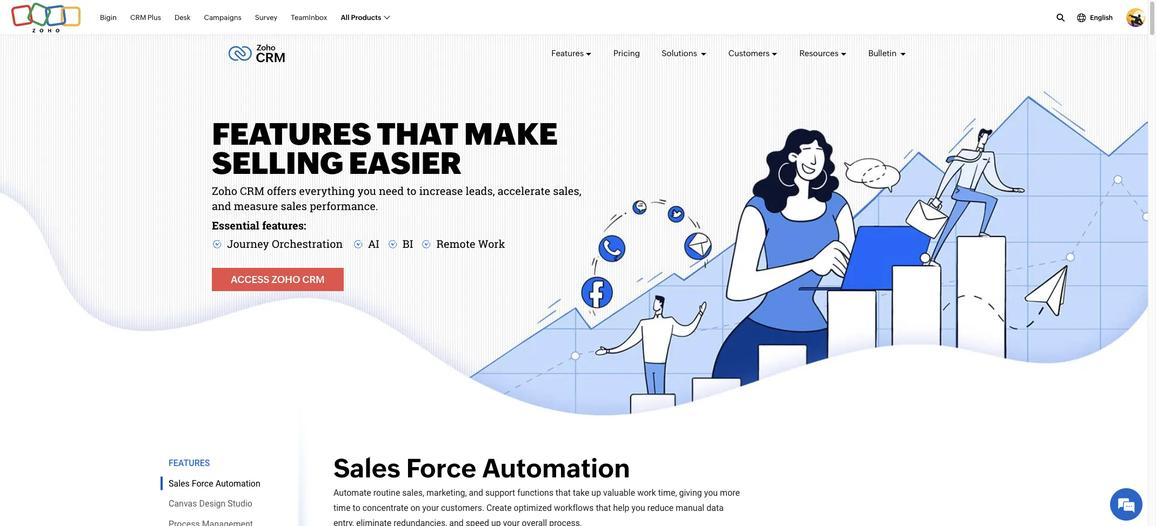 Task type: locate. For each thing, give the bounding box(es) containing it.
0 vertical spatial your
[[423, 504, 439, 514]]

force for sales force automation
[[192, 479, 213, 489]]

features that make selling easier zoho crm offers everything you need to increase leads, accelerate sales, and measure sales performance.
[[212, 117, 582, 213]]

0 horizontal spatial to
[[353, 504, 361, 514]]

english
[[1091, 14, 1114, 21]]

zoho right access
[[272, 274, 300, 286]]

2 horizontal spatial and
[[469, 488, 484, 499]]

1 horizontal spatial sales
[[334, 454, 401, 484]]

you
[[358, 184, 376, 198], [705, 488, 718, 499], [632, 504, 646, 514]]

1 vertical spatial crm
[[240, 184, 264, 198]]

force
[[406, 454, 477, 484], [192, 479, 213, 489]]

crm down orchestration in the top left of the page
[[302, 274, 325, 286]]

1 horizontal spatial zoho
[[272, 274, 300, 286]]

crm left plus
[[130, 13, 146, 21]]

1 vertical spatial to
[[353, 504, 361, 514]]

0 horizontal spatial your
[[423, 504, 439, 514]]

0 horizontal spatial automation
[[216, 479, 261, 489]]

0 horizontal spatial zoho
[[212, 184, 237, 198]]

time
[[334, 504, 351, 514]]

studio
[[228, 499, 253, 510]]

0 horizontal spatial force
[[192, 479, 213, 489]]

2 horizontal spatial crm
[[302, 274, 325, 286]]

0 vertical spatial crm
[[130, 13, 146, 21]]

your
[[423, 504, 439, 514], [503, 519, 520, 527]]

time,
[[659, 488, 677, 499]]

crm inside features that make selling easier zoho crm offers everything you need to increase leads, accelerate sales, and measure sales performance.
[[240, 184, 264, 198]]

remote
[[437, 237, 476, 251]]

and inside features that make selling easier zoho crm offers everything you need to increase leads, accelerate sales, and measure sales performance.
[[212, 199, 231, 213]]

process.
[[550, 519, 583, 527]]

bigin
[[100, 13, 117, 21]]

features
[[552, 49, 584, 58], [212, 117, 371, 151]]

force up marketing,
[[406, 454, 477, 484]]

up down the create
[[492, 519, 501, 527]]

1 horizontal spatial you
[[632, 504, 646, 514]]

your down the create
[[503, 519, 520, 527]]

you left need
[[358, 184, 376, 198]]

remote work
[[437, 237, 505, 251]]

1 vertical spatial zoho
[[272, 274, 300, 286]]

to
[[407, 184, 417, 198], [353, 504, 361, 514]]

force up canvas design studio
[[192, 479, 213, 489]]

all products link
[[341, 7, 390, 28]]

2 vertical spatial crm
[[302, 274, 325, 286]]

1 horizontal spatial to
[[407, 184, 417, 198]]

crm up "measure" on the left top of the page
[[240, 184, 264, 198]]

features link
[[552, 39, 592, 68]]

0 horizontal spatial features
[[212, 117, 371, 151]]

1 vertical spatial sales,
[[403, 488, 425, 499]]

orchestration
[[272, 237, 343, 251]]

survey link
[[255, 7, 278, 28]]

to right need
[[407, 184, 417, 198]]

to right time
[[353, 504, 361, 514]]

bulletin
[[869, 49, 899, 58]]

that inside features that make selling easier zoho crm offers everything you need to increase leads, accelerate sales, and measure sales performance.
[[377, 117, 459, 151]]

and
[[212, 199, 231, 213], [469, 488, 484, 499], [450, 519, 464, 527]]

you right help
[[632, 504, 646, 514]]

features inside features that make selling easier zoho crm offers everything you need to increase leads, accelerate sales, and measure sales performance.
[[212, 117, 371, 151]]

0 vertical spatial you
[[358, 184, 376, 198]]

sales
[[334, 454, 401, 484], [169, 479, 190, 489]]

0 horizontal spatial up
[[492, 519, 501, 527]]

2 vertical spatial and
[[450, 519, 464, 527]]

entry,
[[334, 519, 354, 527]]

make
[[464, 117, 558, 151]]

sales, up "on"
[[403, 488, 425, 499]]

1 horizontal spatial and
[[450, 519, 464, 527]]

and up "customers."
[[469, 488, 484, 499]]

all
[[341, 13, 350, 21]]

force for sales force automation automate routine sales, marketing, and support functions that take up valuable work time, giving you more time to concentrate on your customers. create optimized workflows that help you reduce manual data entry, eliminate redundancies, and speed up your overall process.
[[406, 454, 477, 484]]

automation up studio
[[216, 479, 261, 489]]

0 horizontal spatial crm
[[130, 13, 146, 21]]

access zoho crm link
[[212, 268, 344, 292]]

sales,
[[553, 184, 582, 198], [403, 488, 425, 499]]

up
[[592, 488, 601, 499], [492, 519, 501, 527]]

0 vertical spatial features
[[552, 49, 584, 58]]

valuable
[[604, 488, 636, 499]]

0 vertical spatial zoho
[[212, 184, 237, 198]]

increase
[[419, 184, 463, 198]]

1 horizontal spatial features
[[552, 49, 584, 58]]

automation
[[482, 454, 631, 484], [216, 479, 261, 489]]

0 horizontal spatial and
[[212, 199, 231, 213]]

sales force automation automate routine sales, marketing, and support functions that take up valuable work time, giving you more time to concentrate on your customers. create optimized workflows that help you reduce manual data entry, eliminate redundancies, and speed up your overall process.
[[334, 454, 740, 527]]

0 vertical spatial and
[[212, 199, 231, 213]]

0 horizontal spatial sales
[[169, 479, 190, 489]]

sales up automate
[[334, 454, 401, 484]]

zoho
[[212, 184, 237, 198], [272, 274, 300, 286]]

2 vertical spatial that
[[596, 504, 611, 514]]

1 vertical spatial you
[[705, 488, 718, 499]]

sales inside sales force automation automate routine sales, marketing, and support functions that take up valuable work time, giving you more time to concentrate on your customers. create optimized workflows that help you reduce manual data entry, eliminate redundancies, and speed up your overall process.
[[334, 454, 401, 484]]

0 vertical spatial that
[[377, 117, 459, 151]]

overall
[[522, 519, 547, 527]]

take
[[573, 488, 590, 499]]

desk
[[175, 13, 191, 21]]

survey
[[255, 13, 278, 21]]

workflows
[[554, 504, 594, 514]]

more
[[720, 488, 740, 499]]

zoho up "measure" on the left top of the page
[[212, 184, 237, 198]]

1 horizontal spatial your
[[503, 519, 520, 527]]

resources link
[[800, 39, 847, 68]]

you up "data"
[[705, 488, 718, 499]]

desk link
[[175, 7, 191, 28]]

giving
[[680, 488, 702, 499]]

zoho inside access zoho crm link
[[272, 274, 300, 286]]

teaminbox
[[291, 13, 327, 21]]

0 horizontal spatial sales,
[[403, 488, 425, 499]]

help
[[613, 504, 630, 514]]

campaigns
[[204, 13, 242, 21]]

and up essential
[[212, 199, 231, 213]]

canvas design studio
[[169, 499, 253, 510]]

your right "on"
[[423, 504, 439, 514]]

accelerate
[[498, 184, 551, 198]]

eliminate
[[356, 519, 392, 527]]

1 vertical spatial your
[[503, 519, 520, 527]]

automation for sales force automation automate routine sales, marketing, and support functions that take up valuable work time, giving you more time to concentrate on your customers. create optimized workflows that help you reduce manual data entry, eliminate redundancies, and speed up your overall process.
[[482, 454, 631, 484]]

sales up the canvas
[[169, 479, 190, 489]]

0 vertical spatial sales,
[[553, 184, 582, 198]]

crm
[[130, 13, 146, 21], [240, 184, 264, 198], [302, 274, 325, 286]]

0 horizontal spatial you
[[358, 184, 376, 198]]

work
[[638, 488, 656, 499]]

that
[[377, 117, 459, 151], [556, 488, 571, 499], [596, 504, 611, 514]]

features inside features link
[[552, 49, 584, 58]]

1 vertical spatial that
[[556, 488, 571, 499]]

1 horizontal spatial crm
[[240, 184, 264, 198]]

teaminbox link
[[291, 7, 327, 28]]

automation up functions
[[482, 454, 631, 484]]

and down "customers."
[[450, 519, 464, 527]]

pricing
[[614, 49, 640, 58]]

concentrate
[[363, 504, 409, 514]]

1 horizontal spatial sales,
[[553, 184, 582, 198]]

1 horizontal spatial automation
[[482, 454, 631, 484]]

reduce
[[648, 504, 674, 514]]

1 horizontal spatial up
[[592, 488, 601, 499]]

force inside sales force automation automate routine sales, marketing, and support functions that take up valuable work time, giving you more time to concentrate on your customers. create optimized workflows that help you reduce manual data entry, eliminate redundancies, and speed up your overall process.
[[406, 454, 477, 484]]

0 horizontal spatial that
[[377, 117, 459, 151]]

1 horizontal spatial force
[[406, 454, 477, 484]]

automation for sales force automation
[[216, 479, 261, 489]]

0 vertical spatial to
[[407, 184, 417, 198]]

access zoho crm
[[231, 274, 325, 286]]

up right the take
[[592, 488, 601, 499]]

ai
[[368, 237, 380, 251]]

crm plus link
[[130, 7, 161, 28]]

1 vertical spatial and
[[469, 488, 484, 499]]

automation inside sales force automation automate routine sales, marketing, and support functions that take up valuable work time, giving you more time to concentrate on your customers. create optimized workflows that help you reduce manual data entry, eliminate redundancies, and speed up your overall process.
[[482, 454, 631, 484]]

sales, right the accelerate
[[553, 184, 582, 198]]

1 vertical spatial features
[[212, 117, 371, 151]]



Task type: describe. For each thing, give the bounding box(es) containing it.
ben nelson image
[[1127, 8, 1146, 27]]

measure
[[234, 199, 278, 213]]

solutions
[[662, 49, 699, 58]]

essential
[[212, 218, 260, 233]]

support
[[486, 488, 516, 499]]

2 horizontal spatial that
[[596, 504, 611, 514]]

bigin link
[[100, 7, 117, 28]]

products
[[351, 13, 381, 21]]

routine
[[374, 488, 400, 499]]

to inside sales force automation automate routine sales, marketing, and support functions that take up valuable work time, giving you more time to concentrate on your customers. create optimized workflows that help you reduce manual data entry, eliminate redundancies, and speed up your overall process.
[[353, 504, 361, 514]]

features for features
[[552, 49, 584, 58]]

crm plus
[[130, 13, 161, 21]]

crm inside crm plus 'link'
[[130, 13, 146, 21]]

essential features: journey orchestration
[[212, 218, 343, 251]]

canvas
[[169, 499, 197, 510]]

features
[[169, 459, 210, 469]]

sales for sales force automation
[[169, 479, 190, 489]]

features:
[[262, 218, 306, 233]]

all products
[[341, 13, 381, 21]]

design
[[199, 499, 226, 510]]

customers
[[729, 49, 770, 58]]

offers
[[267, 184, 297, 198]]

work
[[479, 237, 505, 251]]

create
[[487, 504, 512, 514]]

optimized
[[514, 504, 552, 514]]

2 vertical spatial you
[[632, 504, 646, 514]]

redundancies,
[[394, 519, 447, 527]]

sales
[[281, 199, 307, 213]]

1 vertical spatial up
[[492, 519, 501, 527]]

crm inside access zoho crm link
[[302, 274, 325, 286]]

automate
[[334, 488, 371, 499]]

access
[[231, 274, 270, 286]]

sales for sales force automation automate routine sales, marketing, and support functions that take up valuable work time, giving you more time to concentrate on your customers. create optimized workflows that help you reduce manual data entry, eliminate redundancies, and speed up your overall process.
[[334, 454, 401, 484]]

everything
[[299, 184, 355, 198]]

marketing,
[[427, 488, 467, 499]]

plus
[[148, 13, 161, 21]]

journey
[[227, 237, 269, 251]]

easier
[[349, 146, 462, 181]]

sales, inside sales force automation automate routine sales, marketing, and support functions that take up valuable work time, giving you more time to concentrate on your customers. create optimized workflows that help you reduce manual data entry, eliminate redundancies, and speed up your overall process.
[[403, 488, 425, 499]]

campaigns link
[[204, 7, 242, 28]]

you inside features that make selling easier zoho crm offers everything you need to increase leads, accelerate sales, and measure sales performance.
[[358, 184, 376, 198]]

customers.
[[441, 504, 485, 514]]

resources
[[800, 49, 839, 58]]

0 vertical spatial up
[[592, 488, 601, 499]]

zoho inside features that make selling easier zoho crm offers everything you need to increase leads, accelerate sales, and measure sales performance.
[[212, 184, 237, 198]]

zoho crm logo image
[[228, 42, 286, 65]]

solutions link
[[662, 39, 707, 68]]

bulletin link
[[869, 39, 907, 68]]

sales, inside features that make selling easier zoho crm offers everything you need to increase leads, accelerate sales, and measure sales performance.
[[553, 184, 582, 198]]

features for features that make selling easier zoho crm offers everything you need to increase leads, accelerate sales, and measure sales performance.
[[212, 117, 371, 151]]

menu shadow image
[[299, 394, 315, 527]]

data
[[707, 504, 724, 514]]

bi
[[403, 237, 413, 251]]

manual
[[676, 504, 705, 514]]

1 horizontal spatial that
[[556, 488, 571, 499]]

sales force automation
[[169, 479, 261, 489]]

2 horizontal spatial you
[[705, 488, 718, 499]]

need
[[379, 184, 404, 198]]

pricing link
[[614, 39, 640, 68]]

on
[[411, 504, 420, 514]]

performance.
[[310, 199, 378, 213]]

leads,
[[466, 184, 495, 198]]

functions
[[518, 488, 554, 499]]

speed
[[466, 519, 489, 527]]

to inside features that make selling easier zoho crm offers everything you need to increase leads, accelerate sales, and measure sales performance.
[[407, 184, 417, 198]]

selling
[[212, 146, 343, 181]]



Task type: vqa. For each thing, say whether or not it's contained in the screenshot.
Service,
no



